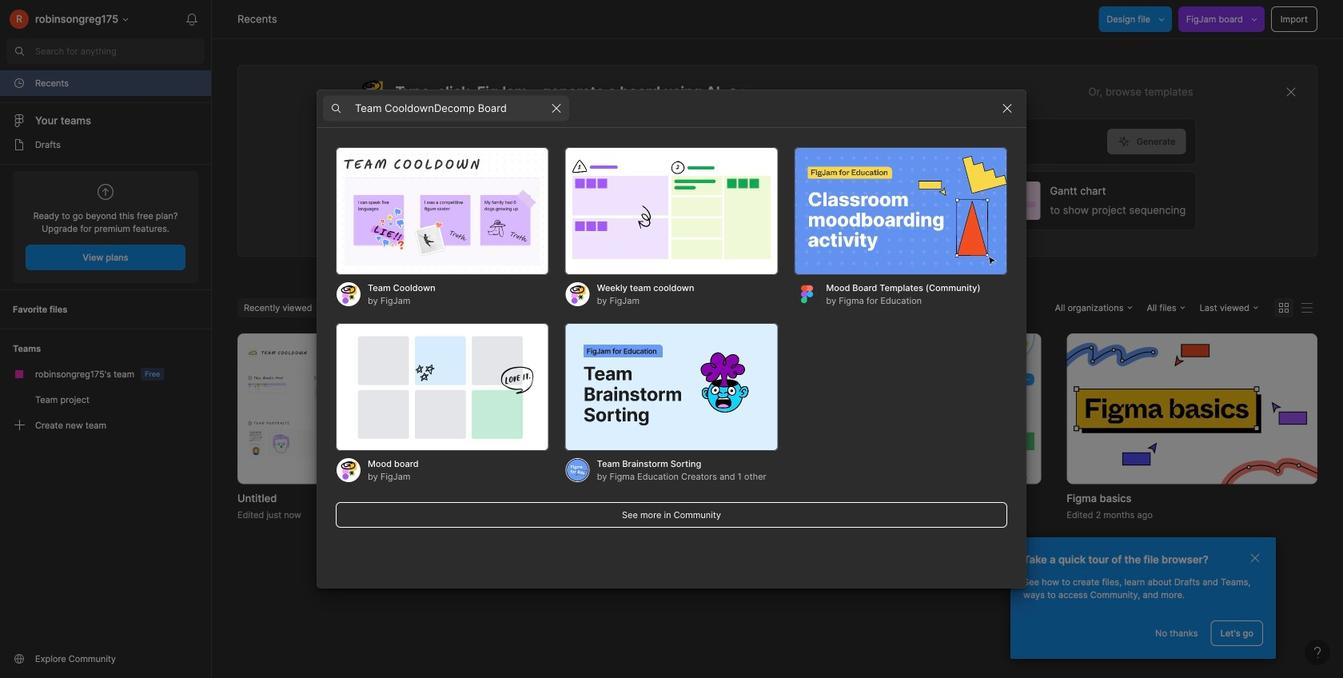 Task type: locate. For each thing, give the bounding box(es) containing it.
page 16 image
[[13, 138, 26, 151]]

Search for anything text field
[[35, 45, 205, 58]]

file thumbnail image
[[514, 334, 765, 484], [791, 334, 1042, 484], [1067, 334, 1318, 484], [246, 344, 481, 474]]

Search templates text field
[[355, 99, 544, 118]]

mood board templates (community) image
[[795, 147, 1008, 275]]

dialog
[[317, 89, 1027, 589]]

community 16 image
[[13, 653, 26, 666]]

team cooldown image
[[336, 147, 549, 275]]

team brainstorm sorting image
[[565, 323, 779, 451]]



Task type: vqa. For each thing, say whether or not it's contained in the screenshot.
FILE THUMBNAIL
yes



Task type: describe. For each thing, give the bounding box(es) containing it.
Ex: A weekly team meeting, starting with an ice breaker field
[[360, 119, 1108, 164]]

weekly team cooldown image
[[565, 147, 779, 275]]

search 32 image
[[6, 38, 32, 64]]

mood board image
[[336, 323, 549, 451]]

recent 16 image
[[13, 77, 26, 90]]

bell 32 image
[[179, 6, 205, 32]]



